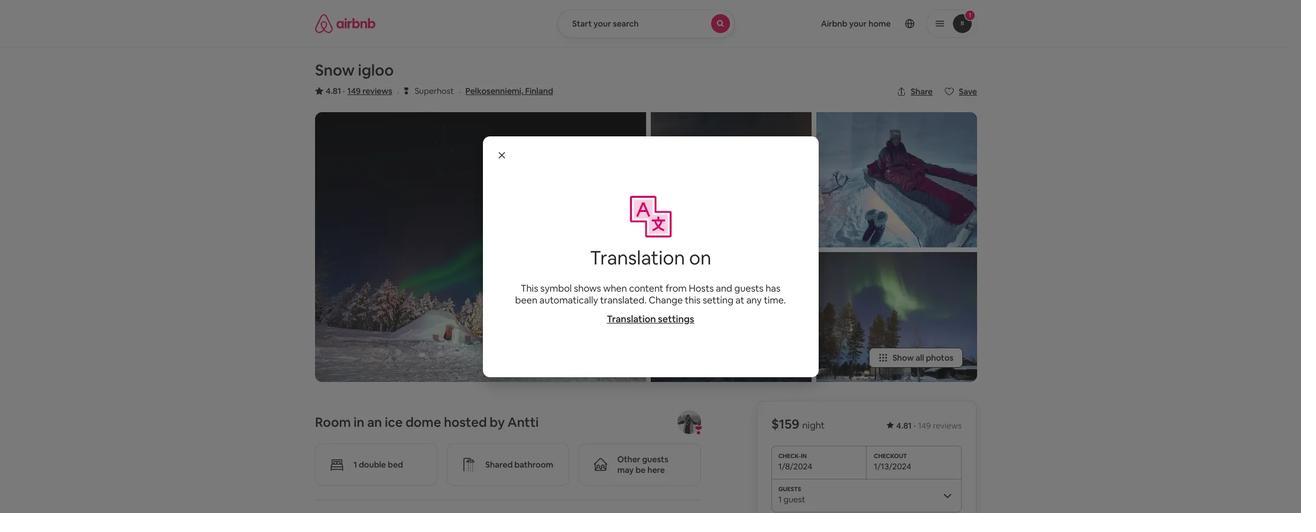 Task type: locate. For each thing, give the bounding box(es) containing it.
has
[[766, 282, 781, 295]]

guests inside the other guests may be here
[[642, 455, 668, 465]]

pelkosenniemi,
[[465, 86, 523, 96]]

4.81 · 149 reviews
[[326, 86, 392, 96], [896, 421, 962, 432]]

149
[[347, 86, 361, 96], [918, 421, 931, 432]]

shared bathroom
[[485, 460, 553, 471]]

save
[[959, 86, 977, 97]]

translated.
[[600, 294, 647, 307]]

guests inside this symbol shows when content from hosts and guests has been automatically translated. change this setting at any time.
[[734, 282, 764, 295]]

double
[[359, 460, 386, 471]]

1 vertical spatial 149
[[918, 421, 931, 432]]

1 horizontal spatial 149
[[918, 421, 931, 432]]

start your search button
[[557, 9, 735, 38]]

at
[[736, 294, 744, 307]]

4.81 · 149 reviews down snow igloo on the top left of page
[[326, 86, 392, 96]]

1 vertical spatial 4.81 · 149 reviews
[[896, 421, 962, 432]]

show all photos
[[893, 353, 954, 364]]

all
[[916, 353, 924, 364]]

4.81 up 1/13/2024 at the bottom of page
[[896, 421, 912, 432]]

0 vertical spatial 4.81 · 149 reviews
[[326, 86, 392, 96]]

149 reviews button
[[347, 85, 392, 97]]

1 horizontal spatial reviews
[[933, 421, 962, 432]]

dome
[[405, 415, 441, 431]]

0 vertical spatial reviews
[[362, 86, 392, 96]]

snow igloo image
[[651, 112, 812, 248], [651, 252, 812, 383]]

pelkosenniemi, finland button
[[465, 84, 553, 98]]

1 horizontal spatial 4.81 · 149 reviews
[[896, 421, 962, 432]]

translation up content
[[590, 246, 685, 270]]

translation for translation settings
[[607, 313, 656, 325]]

start your search
[[572, 18, 639, 29]]

1 vertical spatial guests
[[642, 455, 668, 465]]

4.81 · 149 reviews up 1/13/2024 at the bottom of page
[[896, 421, 962, 432]]

0 horizontal spatial 4.81
[[326, 86, 341, 96]]

4.81 down the snow
[[326, 86, 341, 96]]

save button
[[940, 82, 982, 102]]

·
[[343, 86, 345, 96], [397, 86, 399, 98], [459, 86, 461, 98], [914, 421, 916, 432]]

been
[[515, 294, 537, 307]]

0 vertical spatial guests
[[734, 282, 764, 295]]

1 vertical spatial snow igloo image
[[651, 252, 812, 383]]

reviews
[[362, 86, 392, 96], [933, 421, 962, 432]]

antti image
[[678, 411, 701, 435], [678, 411, 701, 435]]

this
[[685, 294, 701, 307]]

guests left has
[[734, 282, 764, 295]]

guests right "other" at the bottom of page
[[642, 455, 668, 465]]

this
[[521, 282, 538, 295]]

4.81
[[326, 86, 341, 96], [896, 421, 912, 432]]

0 vertical spatial snow igloo image
[[651, 112, 812, 248]]

profile element
[[749, 0, 977, 47]]

this symbol shows when content from hosts and guests has been automatically translated. change this setting at any time.
[[515, 282, 786, 307]]

an
[[367, 415, 382, 431]]

translation down translated.
[[607, 313, 656, 325]]

translation
[[590, 246, 685, 270], [607, 313, 656, 325]]

0 horizontal spatial guests
[[642, 455, 668, 465]]

0 horizontal spatial 4.81 · 149 reviews
[[326, 86, 392, 96]]

󰀃
[[404, 85, 409, 96]]

0 horizontal spatial 149
[[347, 86, 361, 96]]

antti
[[508, 415, 539, 431]]

guests
[[734, 282, 764, 295], [642, 455, 668, 465]]

room
[[315, 415, 351, 431]]

snow igloo
[[315, 60, 394, 80]]

0 vertical spatial translation
[[590, 246, 685, 270]]

other guests may be here
[[617, 455, 668, 476]]

settings
[[658, 313, 694, 325]]

by
[[490, 415, 505, 431]]

snow
[[315, 60, 355, 80]]

translation on dialog
[[483, 136, 818, 377]]

1 vertical spatial translation
[[607, 313, 656, 325]]

1 horizontal spatial guests
[[734, 282, 764, 295]]

night
[[802, 420, 825, 432]]

any
[[746, 294, 762, 307]]

1 horizontal spatial 4.81
[[896, 421, 912, 432]]

1 vertical spatial reviews
[[933, 421, 962, 432]]



Task type: describe. For each thing, give the bounding box(es) containing it.
superhost
[[415, 86, 454, 96]]

0 horizontal spatial reviews
[[362, 86, 392, 96]]

here
[[647, 465, 665, 476]]

bathroom
[[514, 460, 553, 471]]

ice
[[385, 415, 403, 431]]

1/8/2024
[[778, 462, 812, 473]]

antti is a superhost. image
[[694, 426, 704, 436]]

hosts
[[689, 282, 714, 295]]

1 double bed
[[354, 460, 403, 471]]

translation on
[[590, 246, 711, 270]]

show all photos button
[[869, 348, 963, 369]]

lucky ranch is good place to spot lights image
[[816, 252, 977, 383]]

automatically
[[539, 294, 598, 307]]

shows
[[574, 282, 601, 295]]

translation for translation on
[[590, 246, 685, 270]]

and
[[716, 282, 732, 295]]

start
[[572, 18, 592, 29]]

igloo
[[358, 60, 394, 80]]

translation settings button
[[607, 313, 694, 325]]

1 vertical spatial 4.81
[[896, 421, 912, 432]]

be
[[636, 465, 646, 476]]

warm sleeping bags image
[[816, 112, 977, 248]]

hosted
[[444, 415, 487, 431]]

$159
[[771, 416, 800, 433]]

translation settings
[[607, 313, 694, 325]]

0 vertical spatial 4.81
[[326, 86, 341, 96]]

show
[[893, 353, 914, 364]]

your
[[594, 18, 611, 29]]

other
[[617, 455, 640, 465]]

$159 night
[[771, 416, 825, 433]]

content
[[629, 282, 664, 295]]

share
[[911, 86, 933, 97]]

2 snow igloo image from the top
[[651, 252, 812, 383]]

1/13/2024
[[874, 462, 911, 473]]

in
[[354, 415, 364, 431]]

shared
[[485, 460, 513, 471]]

from
[[666, 282, 687, 295]]

0 vertical spatial 149
[[347, 86, 361, 96]]

1 snow igloo image from the top
[[651, 112, 812, 248]]

Start your search search field
[[557, 9, 735, 38]]

share button
[[892, 82, 938, 102]]

· pelkosenniemi, finland
[[459, 86, 553, 98]]

best place to see nothern lights image
[[315, 112, 646, 383]]

photos
[[926, 353, 954, 364]]

finland
[[525, 86, 553, 96]]

time.
[[764, 294, 786, 307]]

setting
[[703, 294, 734, 307]]

1
[[354, 460, 357, 471]]

when
[[603, 282, 627, 295]]

room in an ice dome hosted by antti
[[315, 415, 539, 431]]

may
[[617, 465, 634, 476]]

on
[[689, 246, 711, 270]]

symbol
[[540, 282, 572, 295]]

search
[[613, 18, 639, 29]]

bed
[[388, 460, 403, 471]]

change
[[649, 294, 683, 307]]



Task type: vqa. For each thing, say whether or not it's contained in the screenshot.
Room in an ice dome hosted by Antti
yes



